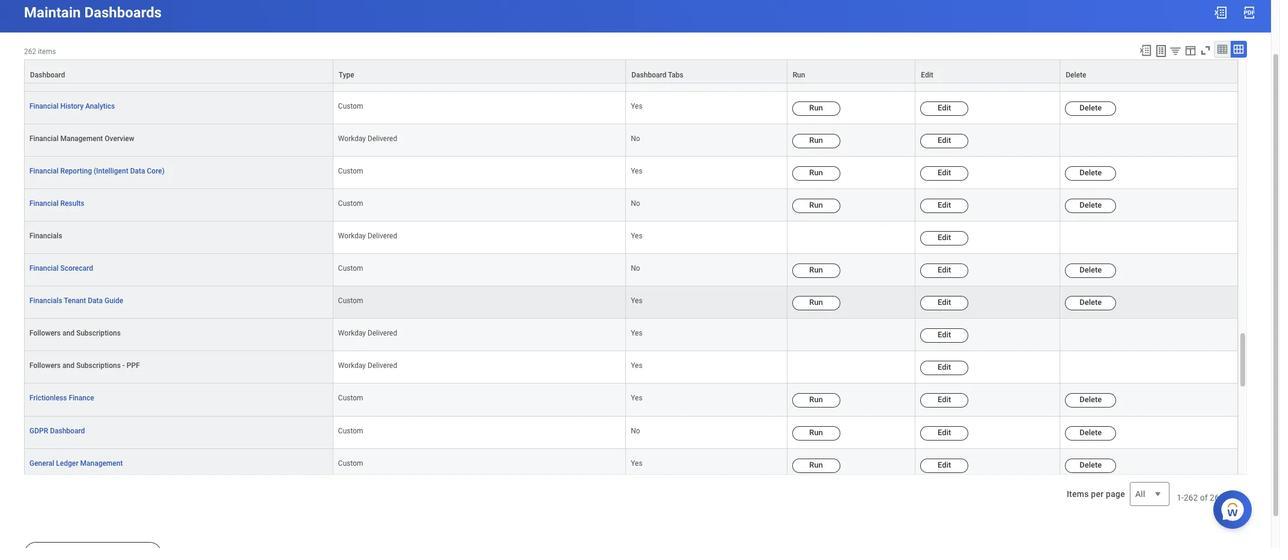 Task type: describe. For each thing, give the bounding box(es) containing it.
edit for sixth edit button from the top of the page
[[938, 233, 951, 242]]

financial scorecard link
[[29, 262, 93, 273]]

general
[[29, 459, 54, 468]]

delete inside popup button
[[1066, 71, 1086, 79]]

items
[[1067, 490, 1089, 499]]

edit for fourth edit button from the bottom
[[938, 363, 951, 372]]

gdpr dashboard
[[29, 427, 85, 435]]

type
[[339, 71, 354, 79]]

5 delete button from the top
[[1065, 296, 1116, 311]]

click to view/edit grid preferences image
[[1184, 44, 1197, 57]]

financial executive scorecard
[[29, 69, 126, 78]]

5 yes from the top
[[631, 297, 643, 305]]

followers for followers and subscriptions - ppf
[[29, 362, 61, 370]]

3 delete button from the top
[[1065, 199, 1116, 213]]

workday delivered for followers and subscriptions - ppf
[[338, 362, 397, 370]]

7 delete button from the top
[[1065, 426, 1116, 441]]

dashboard tabs button
[[626, 60, 787, 83]]

12 edit button from the top
[[920, 426, 969, 441]]

dashboard for dashboard tabs
[[632, 71, 666, 79]]

workday for followers and subscriptions - ppf
[[338, 362, 366, 370]]

delivered for followers and subscriptions
[[368, 329, 397, 338]]

custom for frictionless finance
[[338, 394, 363, 403]]

9 edit button from the top
[[920, 329, 969, 343]]

11 edit button from the top
[[920, 394, 969, 408]]

8 edit button from the top
[[920, 296, 969, 311]]

2 edit row from the top
[[24, 222, 1238, 254]]

run button for third row from the bottom
[[792, 394, 840, 408]]

4 yes from the top
[[631, 232, 643, 240]]

delivered inside row
[[368, 134, 397, 143]]

dashboards
[[84, 4, 162, 21]]

row containing dashboard
[[24, 60, 1238, 84]]

gdpr
[[29, 427, 48, 435]]

financial results link
[[29, 197, 84, 208]]

5 edit button from the top
[[920, 199, 969, 213]]

6 row from the top
[[24, 254, 1238, 287]]

5 row from the top
[[24, 189, 1238, 222]]

financials for financials element in the left of the page
[[29, 232, 62, 240]]

no for results
[[631, 199, 640, 208]]

delivered for financials
[[368, 232, 397, 240]]

financial for financial reporting (intelligent data core)
[[29, 167, 59, 175]]

2 yes from the top
[[631, 102, 643, 110]]

2 horizontal spatial 262
[[1210, 493, 1224, 503]]

9 yes from the top
[[631, 459, 643, 468]]

frictionless
[[29, 394, 67, 403]]

6 edit button from the top
[[920, 231, 969, 246]]

financial reporting (intelligent data core)
[[29, 167, 165, 175]]

tabs
[[668, 71, 684, 79]]

1 vertical spatial data
[[88, 297, 103, 305]]

4 row from the top
[[24, 157, 1238, 189]]

edit for 11th edit button from the top of the page
[[938, 396, 951, 405]]

type button
[[333, 60, 626, 83]]

followers and subscriptions - ppf
[[29, 362, 140, 370]]

8 row from the top
[[24, 384, 1238, 417]]

executive
[[60, 69, 91, 78]]

9 row from the top
[[24, 417, 1238, 449]]

4 delete button from the top
[[1065, 264, 1116, 278]]

10 row from the top
[[24, 449, 1238, 482]]

1 workday from the top
[[338, 69, 366, 78]]

7 row from the top
[[24, 287, 1238, 319]]

edit for 12th edit button from the bottom
[[938, 103, 951, 112]]

general ledger management link
[[29, 457, 123, 468]]

items inside status
[[1226, 493, 1247, 503]]

edit for seventh edit button from the bottom
[[938, 266, 951, 275]]

subscriptions for followers and subscriptions
[[76, 329, 121, 338]]

core)
[[147, 167, 165, 175]]

custom for gdpr dashboard
[[338, 427, 363, 435]]

followers and subscriptions - ppf element
[[29, 359, 140, 370]]

dashboard for dashboard
[[30, 71, 65, 79]]

dashboard tabs
[[632, 71, 684, 79]]

run button
[[787, 60, 915, 83]]

finance
[[69, 394, 94, 403]]

and for followers and subscriptions - ppf
[[62, 362, 74, 370]]

ledger
[[56, 459, 78, 468]]

1 no from the top
[[631, 134, 640, 143]]

scorecard inside row
[[60, 264, 93, 273]]

workday delivered inside row
[[338, 134, 397, 143]]

edit for fourth edit button from the top of the page
[[938, 168, 951, 177]]

8 delete button from the top
[[1065, 459, 1116, 473]]

financial for financial executive scorecard
[[29, 69, 59, 78]]

delivered for followers and subscriptions - ppf
[[368, 362, 397, 370]]

financial executive scorecard element
[[29, 67, 126, 78]]

edit for ninth edit button from the top of the page
[[938, 331, 951, 340]]

edit for eighth edit button
[[938, 298, 951, 307]]

workday for financials
[[338, 232, 366, 240]]

workday delivered for financials
[[338, 232, 397, 240]]

run button for 5th row from the bottom
[[792, 264, 840, 278]]

select to filter grid data image
[[1169, 44, 1182, 57]]

financial history analytics
[[29, 102, 115, 110]]

export to excel image
[[1214, 5, 1228, 20]]

ppf
[[127, 362, 140, 370]]

results
[[60, 199, 84, 208]]

delete button
[[1060, 60, 1238, 83]]

per
[[1091, 490, 1104, 499]]

and for followers and subscriptions
[[62, 329, 74, 338]]

custom for financial reporting (intelligent data core)
[[338, 167, 363, 175]]

financials element
[[29, 230, 62, 240]]

financial for financial results
[[29, 199, 59, 208]]

edit for 13th edit button
[[938, 461, 951, 470]]

2 edit button from the top
[[920, 101, 969, 116]]

items per page
[[1067, 490, 1125, 499]]

3 row from the top
[[24, 124, 1238, 157]]

maintain
[[24, 4, 81, 21]]

7 edit button from the top
[[920, 264, 969, 278]]

10 edit button from the top
[[920, 361, 969, 376]]

13 edit button from the top
[[920, 459, 969, 473]]

run button for first row from the bottom of the page
[[792, 459, 840, 473]]

custom for financial scorecard
[[338, 264, 363, 273]]

export to worksheets image
[[1154, 44, 1168, 58]]

financial reporting (intelligent data core) link
[[29, 165, 165, 175]]



Task type: vqa. For each thing, say whether or not it's contained in the screenshot.
middle inbox image
no



Task type: locate. For each thing, give the bounding box(es) containing it.
1 financials from the top
[[29, 232, 62, 240]]

run button for 4th row from the bottom of the page
[[792, 296, 840, 311]]

custom for financial history analytics
[[338, 102, 363, 110]]

table image
[[1217, 43, 1229, 55]]

run
[[793, 71, 805, 79], [809, 103, 823, 112], [809, 136, 823, 145], [809, 168, 823, 177], [809, 201, 823, 210], [809, 266, 823, 275], [809, 298, 823, 307], [809, 396, 823, 405], [809, 428, 823, 437], [809, 461, 823, 470]]

2 row from the top
[[24, 92, 1238, 124]]

4 delivered from the top
[[368, 329, 397, 338]]

2 workday from the top
[[338, 134, 366, 143]]

run button for 8th row from the bottom of the page
[[792, 134, 840, 148]]

page
[[1106, 490, 1125, 499]]

frictionless finance link
[[29, 392, 94, 403]]

delete button
[[1065, 101, 1116, 116], [1065, 166, 1116, 181], [1065, 199, 1116, 213], [1065, 264, 1116, 278], [1065, 296, 1116, 311], [1065, 394, 1116, 408], [1065, 426, 1116, 441], [1065, 459, 1116, 473]]

6 delete button from the top
[[1065, 394, 1116, 408]]

9 run button from the top
[[792, 459, 840, 473]]

scorecard inside edit row
[[93, 69, 126, 78]]

4 edit button from the top
[[920, 166, 969, 181]]

financial management overview element
[[29, 132, 134, 143]]

2 run button from the top
[[792, 134, 840, 148]]

subscriptions left -
[[76, 362, 121, 370]]

0 vertical spatial subscriptions
[[76, 329, 121, 338]]

8 yes from the top
[[631, 394, 643, 403]]

financial down financial history analytics
[[29, 134, 59, 143]]

overview
[[105, 134, 134, 143]]

and down tenant
[[62, 329, 74, 338]]

4 financial from the top
[[29, 167, 59, 175]]

1 custom from the top
[[338, 102, 363, 110]]

scorecard up the financials tenant data guide link
[[60, 264, 93, 273]]

2 workday delivered from the top
[[338, 134, 397, 143]]

financials
[[29, 232, 62, 240], [29, 297, 62, 305]]

reporting
[[60, 167, 92, 175]]

5 workday from the top
[[338, 362, 366, 370]]

1 delete button from the top
[[1065, 101, 1116, 116]]

and
[[62, 329, 74, 338], [62, 362, 74, 370]]

4 no from the top
[[631, 427, 640, 435]]

custom for financials tenant data guide
[[338, 297, 363, 305]]

0 horizontal spatial 262
[[24, 47, 36, 56]]

0 horizontal spatial items
[[38, 47, 56, 56]]

1 horizontal spatial data
[[130, 167, 145, 175]]

dashboard
[[30, 71, 65, 79], [632, 71, 666, 79], [50, 427, 85, 435]]

edit inside popup button
[[921, 71, 933, 79]]

0 vertical spatial scorecard
[[93, 69, 126, 78]]

delivered
[[368, 69, 397, 78], [368, 134, 397, 143], [368, 232, 397, 240], [368, 329, 397, 338], [368, 362, 397, 370]]

financial down financials element in the left of the page
[[29, 264, 59, 273]]

0 horizontal spatial data
[[88, 297, 103, 305]]

1 financial from the top
[[29, 69, 59, 78]]

1 vertical spatial followers
[[29, 362, 61, 370]]

financial scorecard
[[29, 264, 93, 273]]

subscriptions up followers and subscriptions - ppf element
[[76, 329, 121, 338]]

edit row
[[24, 59, 1238, 92], [24, 222, 1238, 254], [24, 319, 1238, 352], [24, 352, 1238, 384]]

financial inside "link"
[[29, 102, 59, 110]]

workday delivered
[[338, 69, 397, 78], [338, 134, 397, 143], [338, 232, 397, 240], [338, 329, 397, 338], [338, 362, 397, 370]]

financial inside edit row
[[29, 69, 59, 78]]

7 yes from the top
[[631, 362, 643, 370]]

financial history analytics link
[[29, 100, 115, 110]]

financials inside row
[[29, 297, 62, 305]]

1 vertical spatial items
[[1226, 493, 1247, 503]]

management up reporting
[[60, 134, 103, 143]]

5 delivered from the top
[[368, 362, 397, 370]]

dashboard inside gdpr dashboard link
[[50, 427, 85, 435]]

of
[[1200, 493, 1208, 503]]

financial management overview
[[29, 134, 134, 143]]

custom
[[338, 102, 363, 110], [338, 167, 363, 175], [338, 199, 363, 208], [338, 264, 363, 273], [338, 297, 363, 305], [338, 394, 363, 403], [338, 427, 363, 435], [338, 459, 363, 468]]

1 vertical spatial financials
[[29, 297, 62, 305]]

2 custom from the top
[[338, 167, 363, 175]]

3 delivered from the top
[[368, 232, 397, 240]]

1 vertical spatial scorecard
[[60, 264, 93, 273]]

0 vertical spatial data
[[130, 167, 145, 175]]

1 vertical spatial management
[[80, 459, 123, 468]]

followers for followers and subscriptions
[[29, 329, 61, 338]]

5 financial from the top
[[29, 199, 59, 208]]

edit
[[938, 71, 951, 80], [921, 71, 933, 79], [938, 103, 951, 112], [938, 136, 951, 145], [938, 168, 951, 177], [938, 201, 951, 210], [938, 233, 951, 242], [938, 266, 951, 275], [938, 298, 951, 307], [938, 331, 951, 340], [938, 363, 951, 372], [938, 396, 951, 405], [938, 428, 951, 437], [938, 461, 951, 470]]

fullscreen image
[[1199, 44, 1212, 57]]

4 custom from the top
[[338, 264, 363, 273]]

edit for 5th edit button from the top
[[938, 201, 951, 210]]

3 workday delivered from the top
[[338, 232, 397, 240]]

1 workday delivered from the top
[[338, 69, 397, 78]]

1 subscriptions from the top
[[76, 329, 121, 338]]

items per page element
[[1065, 475, 1170, 514]]

workday
[[338, 69, 366, 78], [338, 134, 366, 143], [338, 232, 366, 240], [338, 329, 366, 338], [338, 362, 366, 370]]

and up frictionless finance link in the left of the page
[[62, 362, 74, 370]]

7 run button from the top
[[792, 394, 840, 408]]

7 custom from the top
[[338, 427, 363, 435]]

8 run button from the top
[[792, 426, 840, 441]]

subscriptions
[[76, 329, 121, 338], [76, 362, 121, 370]]

1-
[[1177, 493, 1184, 503]]

1 vertical spatial and
[[62, 362, 74, 370]]

scorecard
[[93, 69, 126, 78], [60, 264, 93, 273]]

2 no from the top
[[631, 199, 640, 208]]

general ledger management
[[29, 459, 123, 468]]

3 edit row from the top
[[24, 319, 1238, 352]]

financials tenant data guide
[[29, 297, 123, 305]]

no for scorecard
[[631, 264, 640, 273]]

custom for general ledger management
[[338, 459, 363, 468]]

2 financials from the top
[[29, 297, 62, 305]]

262 down "maintain"
[[24, 47, 36, 56]]

3 edit button from the top
[[920, 134, 969, 148]]

financial down 262 items
[[29, 69, 59, 78]]

1 followers from the top
[[29, 329, 61, 338]]

1 run button from the top
[[792, 101, 840, 116]]

262 items
[[24, 47, 56, 56]]

5 workday delivered from the top
[[338, 362, 397, 370]]

financial
[[29, 69, 59, 78], [29, 102, 59, 110], [29, 134, 59, 143], [29, 167, 59, 175], [29, 199, 59, 208], [29, 264, 59, 273]]

1-262 of 262 items status
[[1177, 492, 1247, 504]]

export to excel image
[[1139, 44, 1152, 57]]

management
[[60, 134, 103, 143], [80, 459, 123, 468]]

workday delivered for followers and subscriptions
[[338, 329, 397, 338]]

3 yes from the top
[[631, 167, 643, 175]]

financial left history on the left top of page
[[29, 102, 59, 110]]

toolbar
[[1134, 41, 1247, 60]]

data left core)
[[130, 167, 145, 175]]

maintain dashboards
[[24, 4, 162, 21]]

followers
[[29, 329, 61, 338], [29, 362, 61, 370]]

2 followers from the top
[[29, 362, 61, 370]]

gdpr dashboard link
[[29, 424, 85, 435]]

dashboard inside 'dashboard tabs' popup button
[[632, 71, 666, 79]]

tenant
[[64, 297, 86, 305]]

followers up frictionless
[[29, 362, 61, 370]]

2 delete button from the top
[[1065, 166, 1116, 181]]

edit button
[[916, 60, 1060, 83]]

1 row from the top
[[24, 60, 1238, 84]]

items
[[38, 47, 56, 56], [1226, 493, 1247, 503]]

3 financial from the top
[[29, 134, 59, 143]]

3 run button from the top
[[792, 166, 840, 181]]

dashboard right the gdpr
[[50, 427, 85, 435]]

0 vertical spatial and
[[62, 329, 74, 338]]

1 edit row from the top
[[24, 59, 1238, 92]]

1 edit button from the top
[[920, 69, 969, 83]]

4 run button from the top
[[792, 199, 840, 213]]

financial left reporting
[[29, 167, 59, 175]]

1 delivered from the top
[[368, 69, 397, 78]]

view printable version (pdf) image
[[1242, 5, 1257, 20]]

financials for financials tenant data guide
[[29, 297, 62, 305]]

4 workday delivered from the top
[[338, 329, 397, 338]]

2 financial from the top
[[29, 102, 59, 110]]

financials down financial results
[[29, 232, 62, 240]]

edit for 12th edit button
[[938, 428, 951, 437]]

dashboard down 262 items
[[30, 71, 65, 79]]

2 delivered from the top
[[368, 134, 397, 143]]

262
[[24, 47, 36, 56], [1184, 493, 1198, 503], [1210, 493, 1224, 503]]

followers and subscriptions element
[[29, 327, 121, 338]]

no for dashboard
[[631, 427, 640, 435]]

8 custom from the top
[[338, 459, 363, 468]]

row
[[24, 60, 1238, 84], [24, 92, 1238, 124], [24, 124, 1238, 157], [24, 157, 1238, 189], [24, 189, 1238, 222], [24, 254, 1238, 287], [24, 287, 1238, 319], [24, 384, 1238, 417], [24, 417, 1238, 449], [24, 449, 1238, 482]]

0 vertical spatial followers
[[29, 329, 61, 338]]

4 edit row from the top
[[24, 352, 1238, 384]]

edit for 11th edit button from the bottom of the page
[[938, 136, 951, 145]]

6 yes from the top
[[631, 329, 643, 338]]

6 run button from the top
[[792, 296, 840, 311]]

1 horizontal spatial 262
[[1184, 493, 1198, 503]]

financial for financial management overview
[[29, 134, 59, 143]]

3 custom from the top
[[338, 199, 363, 208]]

edit button
[[920, 69, 969, 83], [920, 101, 969, 116], [920, 134, 969, 148], [920, 166, 969, 181], [920, 199, 969, 213], [920, 231, 969, 246], [920, 264, 969, 278], [920, 296, 969, 311], [920, 329, 969, 343], [920, 361, 969, 376], [920, 394, 969, 408], [920, 426, 969, 441], [920, 459, 969, 473]]

5 custom from the top
[[338, 297, 363, 305]]

run inside popup button
[[793, 71, 805, 79]]

financial results
[[29, 199, 84, 208]]

subscriptions for followers and subscriptions - ppf
[[76, 362, 121, 370]]

no
[[631, 134, 640, 143], [631, 199, 640, 208], [631, 264, 640, 273], [631, 427, 640, 435]]

management right ledger
[[80, 459, 123, 468]]

cell
[[787, 59, 916, 92], [1060, 59, 1238, 92], [1060, 124, 1238, 157], [787, 222, 916, 254], [1060, 222, 1238, 254], [787, 319, 916, 352], [1060, 319, 1238, 352], [787, 352, 916, 384], [1060, 352, 1238, 384]]

items right of
[[1226, 493, 1247, 503]]

custom for financial results
[[338, 199, 363, 208]]

data
[[130, 167, 145, 175], [88, 297, 103, 305]]

subscriptions inside followers and subscriptions - ppf element
[[76, 362, 121, 370]]

dashboard left tabs
[[632, 71, 666, 79]]

1 vertical spatial subscriptions
[[76, 362, 121, 370]]

analytics
[[85, 102, 115, 110]]

1 horizontal spatial items
[[1226, 493, 1247, 503]]

(intelligent
[[94, 167, 128, 175]]

262 left of
[[1184, 493, 1198, 503]]

history
[[60, 102, 83, 110]]

financial for financial history analytics
[[29, 102, 59, 110]]

5 run button from the top
[[792, 264, 840, 278]]

6 financial from the top
[[29, 264, 59, 273]]

financial for financial scorecard
[[29, 264, 59, 273]]

0 vertical spatial financials
[[29, 232, 62, 240]]

2 and from the top
[[62, 362, 74, 370]]

guide
[[105, 297, 123, 305]]

0 vertical spatial items
[[38, 47, 56, 56]]

dashboard button
[[25, 60, 333, 83]]

0 vertical spatial management
[[60, 134, 103, 143]]

items up "financial executive scorecard" element
[[38, 47, 56, 56]]

2 subscriptions from the top
[[76, 362, 121, 370]]

run button
[[792, 101, 840, 116], [792, 134, 840, 148], [792, 166, 840, 181], [792, 199, 840, 213], [792, 264, 840, 278], [792, 296, 840, 311], [792, 394, 840, 408], [792, 426, 840, 441], [792, 459, 840, 473]]

frictionless finance
[[29, 394, 94, 403]]

delete
[[1066, 71, 1086, 79], [1080, 103, 1102, 112], [1080, 168, 1102, 177], [1080, 201, 1102, 210], [1080, 266, 1102, 275], [1080, 298, 1102, 307], [1080, 396, 1102, 405], [1080, 428, 1102, 437], [1080, 461, 1102, 470]]

3 no from the top
[[631, 264, 640, 273]]

1 and from the top
[[62, 329, 74, 338]]

scorecard right the executive
[[93, 69, 126, 78]]

followers and subscriptions
[[29, 329, 121, 338]]

yes
[[631, 69, 643, 78], [631, 102, 643, 110], [631, 167, 643, 175], [631, 232, 643, 240], [631, 297, 643, 305], [631, 329, 643, 338], [631, 362, 643, 370], [631, 394, 643, 403], [631, 459, 643, 468]]

financials inside edit row
[[29, 232, 62, 240]]

financials left tenant
[[29, 297, 62, 305]]

subscriptions inside "followers and subscriptions" element
[[76, 329, 121, 338]]

4 workday from the top
[[338, 329, 366, 338]]

workday for followers and subscriptions
[[338, 329, 366, 338]]

edit for 13th edit button from the bottom
[[938, 71, 951, 80]]

edit for edit popup button
[[921, 71, 933, 79]]

1-262 of 262 items
[[1177, 493, 1247, 503]]

262 right of
[[1210, 493, 1224, 503]]

data left guide
[[88, 297, 103, 305]]

followers down financials tenant data guide
[[29, 329, 61, 338]]

1 yes from the top
[[631, 69, 643, 78]]

3 workday from the top
[[338, 232, 366, 240]]

6 custom from the top
[[338, 394, 363, 403]]

-
[[122, 362, 125, 370]]

expand table image
[[1233, 43, 1245, 55]]

financials tenant data guide link
[[29, 295, 123, 305]]

dashboard inside dashboard 'popup button'
[[30, 71, 65, 79]]

run button for sixth row from the bottom
[[792, 199, 840, 213]]

financial left results
[[29, 199, 59, 208]]



